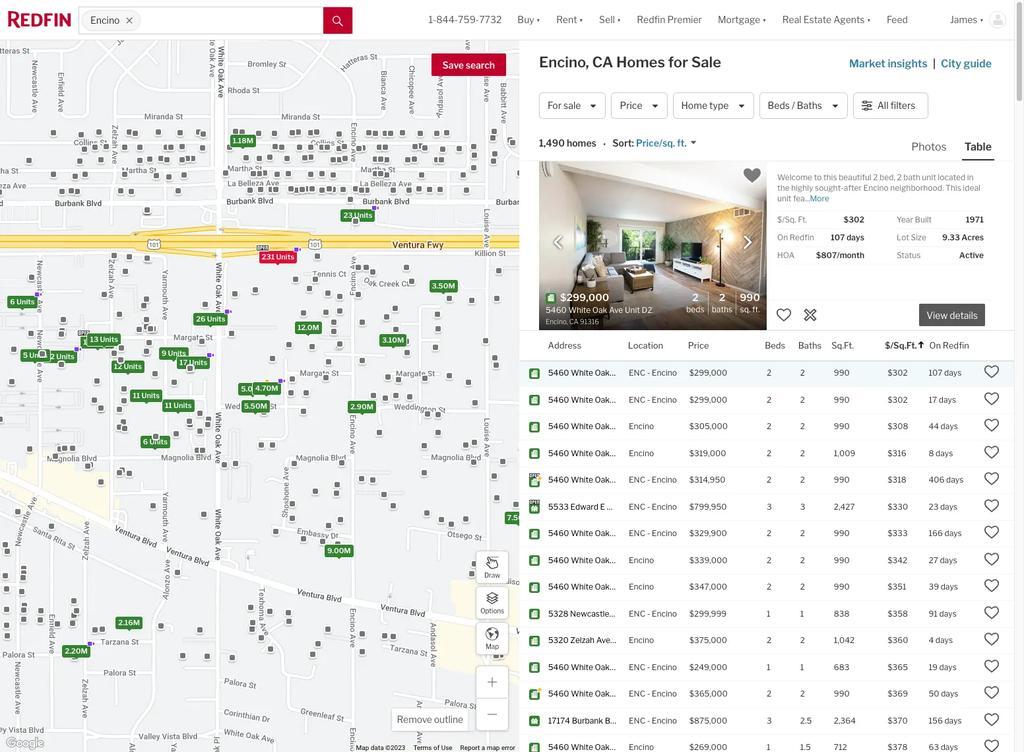 Task type: describe. For each thing, give the bounding box(es) containing it.
redfin premier button
[[630, 0, 711, 40]]

1 vertical spatial baths
[[712, 304, 733, 314]]

$351
[[888, 582, 907, 592]]

a328
[[645, 448, 666, 458]]

990 for 27
[[835, 555, 851, 565]]

5460 white oak ave unit a120 link
[[549, 662, 664, 673]]

days for 5460 white oak ave unit a124
[[942, 689, 959, 699]]

0 vertical spatial 107 days
[[831, 232, 865, 242]]

google image
[[3, 735, 47, 752]]

draw button
[[476, 551, 509, 584]]

3.10m
[[382, 336, 404, 345]]

5460 for 5460 white oak ave unit g110
[[549, 422, 570, 431]]

- for 5460 white oak ave unit c102
[[648, 475, 651, 485]]

encino down "a328" in the bottom of the page
[[652, 475, 678, 485]]

enc - encino for 17174 burbank blvd
[[629, 716, 678, 726]]

photo of 5460 white oak ave unit d210, encino, ca 91316 image
[[540, 161, 767, 330]]

submit search image
[[333, 16, 343, 26]]

990 for 107
[[835, 368, 851, 378]]

enc - encino for 5533 edward e horton ln #20
[[629, 502, 678, 512]]

12 inside 5328 newcastle ave unit 12 link
[[644, 609, 653, 619]]

encino down 'a120'
[[652, 689, 678, 699]]

ave for a328
[[612, 448, 626, 458]]

after
[[845, 183, 863, 193]]

view details link
[[920, 302, 986, 326]]

$299,000 for 5460 white oak ave., #j303
[[690, 395, 728, 405]]

5460 white oak ave unit c102 link
[[549, 475, 664, 486]]

days for 5460 white oak ave unit a120
[[940, 662, 957, 672]]

0 horizontal spatial on
[[778, 232, 789, 242]]

enc for 5533 edward e horton ln #20
[[629, 502, 646, 512]]

2 inside 2 baths
[[720, 292, 726, 304]]

5460 white oak ave unit g202
[[549, 555, 666, 565]]

status
[[898, 250, 921, 260]]

favorite this home image for 50 days
[[985, 685, 1001, 701]]

ave for k107
[[612, 582, 626, 592]]

encino up k107
[[629, 555, 655, 565]]

redfin inside button
[[638, 14, 666, 25]]

oak for a120
[[595, 662, 610, 672]]

1 horizontal spatial 107 days
[[930, 368, 962, 378]]

5 units
[[23, 351, 47, 360]]

17174 burbank blvd link
[[549, 716, 622, 727]]

5460 white oak ave unit g110
[[549, 422, 663, 431]]

report
[[461, 744, 480, 752]]

beds / baths button
[[760, 92, 848, 119]]

91 days
[[930, 609, 957, 619]]

year
[[898, 215, 914, 225]]

5533
[[549, 502, 569, 512]]

white for 5460 white oak ave unit a120
[[571, 662, 594, 672]]

$314,950
[[690, 475, 726, 485]]

$/sq. ft.
[[778, 215, 808, 225]]

sale
[[692, 53, 722, 71]]

0 horizontal spatial price
[[620, 100, 643, 111]]

5
[[23, 351, 27, 360]]

ave.,
[[612, 395, 629, 405]]

acres
[[962, 232, 985, 242]]

favorite button checkbox
[[742, 164, 764, 187]]

of
[[434, 744, 440, 752]]

encino down #j303
[[629, 422, 655, 431]]

days for 5460 white oak ave., #j303
[[940, 395, 957, 405]]

more link
[[811, 194, 830, 203]]

enc for 5328 newcastle ave unit 12
[[629, 609, 646, 619]]

oak for d204
[[595, 529, 610, 538]]

1 right $249,000 on the bottom right
[[767, 662, 771, 672]]

fea...
[[794, 194, 811, 203]]

encino up 'a120'
[[629, 636, 655, 645]]

days for 5328 newcastle ave unit 12
[[940, 609, 957, 619]]

27
[[930, 555, 939, 565]]

g110
[[645, 422, 663, 431]]

17 units
[[179, 358, 207, 367]]

horton
[[607, 502, 633, 512]]

5328
[[549, 609, 569, 619]]

990 for 50
[[835, 689, 851, 699]]

0 vertical spatial 11
[[133, 391, 140, 400]]

990 for 166
[[835, 529, 851, 538]]

enc - encino for 5460 white oak ave unit c102
[[629, 475, 678, 485]]

unit for a124
[[628, 689, 643, 699]]

1 vertical spatial 6
[[143, 437, 148, 446]]

2 baths
[[712, 292, 733, 314]]

12 units
[[114, 362, 142, 371]]

7.50m
[[507, 513, 530, 523]]

$316
[[888, 448, 907, 458]]

view details
[[927, 310, 979, 321]]

james ▾
[[951, 14, 985, 25]]

unit for d204
[[628, 529, 643, 538]]

|
[[934, 57, 936, 70]]

166
[[930, 529, 944, 538]]

days for 5533 edward e horton ln #20
[[941, 502, 958, 512]]

enc for 5460 white oak ave unit d204
[[629, 529, 646, 538]]

save search
[[443, 59, 495, 71]]

sort
[[613, 138, 632, 149]]

homes
[[617, 53, 666, 71]]

$299,000 for 5460 white oak ave unit d210
[[690, 368, 728, 378]]

sell ▾ button
[[592, 0, 630, 40]]

ft. inside 990 sq. ft.
[[753, 304, 761, 314]]

8
[[930, 448, 935, 458]]

oak for k107
[[595, 582, 610, 592]]

price/sq. ft.
[[637, 138, 687, 149]]

white for 5460 white oak ave unit a328
[[571, 448, 594, 458]]

5460 white oak ave unit a120
[[549, 662, 664, 672]]

for
[[669, 53, 689, 71]]

view details button
[[920, 304, 986, 326]]

edward
[[571, 502, 599, 512]]

2 inside the 2 beds
[[693, 292, 699, 304]]

5460 white oak ave unit k107
[[549, 582, 664, 592]]

on inside button
[[930, 340, 942, 350]]

encino left remove encino icon
[[90, 15, 120, 26]]

$299,999
[[690, 609, 727, 619]]

759-
[[458, 14, 480, 25]]

error
[[502, 744, 516, 752]]

days for 5460 white oak ave unit a328
[[937, 448, 954, 458]]

a
[[482, 744, 486, 752]]

5328 newcastle ave unit 12
[[549, 609, 653, 619]]

days for 17174 burbank blvd
[[945, 716, 963, 726]]

the
[[778, 183, 790, 193]]

6 favorite this home image from the top
[[985, 739, 1001, 752]]

0 horizontal spatial unit
[[778, 194, 792, 203]]

1 left 683
[[801, 662, 805, 672]]

oak for g202
[[595, 555, 610, 565]]

•
[[604, 138, 606, 150]]

1,042
[[835, 636, 855, 645]]

favorite this home image for 166 days
[[985, 525, 1001, 540]]

white for 5460 white oak ave unit g202
[[571, 555, 594, 565]]

encino down k107
[[652, 609, 678, 619]]

favorite this home image for 23 days
[[985, 498, 1001, 514]]

city
[[942, 57, 962, 70]]

ave up #102
[[612, 609, 626, 619]]

days for 5460 white oak ave unit g110
[[941, 422, 959, 431]]

$370
[[888, 716, 909, 726]]

1 horizontal spatial ft.
[[799, 215, 808, 225]]

17174
[[549, 716, 571, 726]]

$358
[[888, 609, 909, 619]]

- for 5328 newcastle ave unit 12
[[648, 609, 651, 619]]

remove encino image
[[126, 17, 134, 24]]

buy ▾ button
[[510, 0, 549, 40]]

19 days
[[930, 662, 957, 672]]

▾ inside "dropdown button"
[[867, 14, 872, 25]]

next button image
[[742, 235, 755, 249]]

favorite this home image for 406 days
[[985, 471, 1001, 487]]

favorite this home image for 39 days
[[985, 578, 1001, 594]]

sell ▾
[[600, 14, 622, 25]]

options button
[[476, 586, 509, 619]]

5460 white oak ave unit a328 link
[[549, 448, 666, 459]]

▾ for sell ▾
[[617, 14, 622, 25]]

more
[[811, 194, 830, 203]]

photos
[[912, 141, 948, 153]]

enc for 5460 white oak ave unit a124
[[629, 689, 646, 699]]

17 for 17 days
[[930, 395, 938, 405]]

17 for 17 units
[[179, 358, 187, 367]]

days up $807/month
[[847, 232, 865, 242]]

real estate agents ▾ link
[[783, 0, 872, 40]]

0 vertical spatial 11 units
[[133, 391, 160, 400]]

map for map
[[486, 642, 499, 650]]

oak for d210
[[595, 368, 610, 378]]

$875,000
[[690, 716, 728, 726]]

1 right $299,999
[[767, 609, 771, 619]]

5460 for 5460 white oak ave unit k107
[[549, 582, 570, 592]]

favorite this home image for 4 days
[[985, 632, 1001, 647]]

17 days
[[930, 395, 957, 405]]

5460 for 5460 white oak ave unit a124
[[549, 689, 570, 699]]

4
[[930, 636, 935, 645]]

0 vertical spatial $302
[[844, 215, 865, 225]]

$319,000
[[690, 448, 727, 458]]

map for map data ©2023
[[356, 744, 369, 752]]

map
[[487, 744, 500, 752]]

unit for a120
[[628, 662, 643, 672]]

hoa
[[778, 250, 795, 260]]

homes
[[567, 138, 597, 149]]

oak for c102
[[595, 475, 610, 485]]

favorite this home image for 8 days
[[985, 444, 1001, 460]]

1 vertical spatial beds
[[687, 304, 705, 314]]

favorite this home image for 44 days
[[985, 418, 1001, 433]]

mortgage
[[718, 14, 761, 25]]

bath
[[904, 172, 921, 182]]

baths button
[[799, 331, 822, 361]]

rent ▾ button
[[549, 0, 592, 40]]

oak for a328
[[595, 448, 610, 458]]

enc for 5460 white oak ave., #j303
[[629, 395, 646, 405]]

unit up #102
[[627, 609, 643, 619]]

oak inside the 5460 white oak ave., #j303 link
[[595, 395, 610, 405]]

redfin inside button
[[944, 340, 970, 350]]

terms
[[414, 744, 432, 752]]

unit for g110
[[628, 422, 643, 431]]

beds / baths
[[768, 100, 823, 111]]

table
[[965, 141, 993, 153]]

- for 5460 white oak ave unit d204
[[648, 529, 651, 538]]

days for 5460 white oak ave unit d204
[[945, 529, 963, 538]]

encino up a124 at bottom right
[[652, 662, 678, 672]]

- for 17174 burbank blvd
[[648, 716, 651, 726]]

2.20m
[[65, 647, 87, 656]]

$342
[[888, 555, 908, 565]]

days right the 4
[[936, 636, 954, 645]]

filters
[[891, 100, 916, 111]]



Task type: locate. For each thing, give the bounding box(es) containing it.
beds inside button
[[768, 100, 791, 111]]

- for 5533 edward e horton ln #20
[[648, 502, 651, 512]]

11 units down 12 units
[[133, 391, 160, 400]]

17
[[179, 358, 187, 367], [930, 395, 938, 405]]

4 5460 from the top
[[549, 448, 570, 458]]

white up newcastle
[[571, 582, 594, 592]]

2 beds
[[687, 292, 705, 314]]

ave up the horton
[[612, 475, 626, 485]]

23 for 23 days
[[930, 502, 939, 512]]

1 horizontal spatial 6
[[143, 437, 148, 446]]

8 - from the top
[[648, 689, 651, 699]]

0 horizontal spatial 107 days
[[831, 232, 865, 242]]

1 horizontal spatial unit
[[923, 172, 937, 182]]

oak inside 5460 white oak ave unit d204 link
[[595, 529, 610, 538]]

days right 91
[[940, 609, 957, 619]]

8 enc from the top
[[629, 689, 646, 699]]

on redfin button
[[930, 331, 970, 361]]

▾ for mortgage ▾
[[763, 14, 767, 25]]

price button down the 2 beds
[[689, 331, 710, 361]]

ave for d204
[[612, 529, 626, 538]]

2 enc from the top
[[629, 395, 646, 405]]

▾ right 'agents'
[[867, 14, 872, 25]]

6 ▾ from the left
[[980, 14, 985, 25]]

3 right the $799,950
[[767, 502, 772, 512]]

0 vertical spatial map
[[486, 642, 499, 650]]

6 - from the top
[[648, 609, 651, 619]]

0 horizontal spatial price button
[[612, 92, 668, 119]]

view
[[927, 310, 949, 321]]

7 5460 from the top
[[549, 555, 570, 565]]

1 vertical spatial 12
[[644, 609, 653, 619]]

favorite this home image for 17 days
[[985, 391, 1001, 407]]

8 enc - encino from the top
[[629, 689, 678, 699]]

0 horizontal spatial 6 units
[[10, 297, 34, 307]]

1 horizontal spatial redfin
[[790, 232, 815, 242]]

5460 white oak ave unit d210 link
[[549, 368, 664, 379]]

enc - encino for 5328 newcastle ave unit 12
[[629, 609, 678, 619]]

8 days
[[930, 448, 954, 458]]

3 white from the top
[[571, 422, 594, 431]]

white up 17174 burbank blvd
[[571, 689, 594, 699]]

oak for g110
[[595, 422, 610, 431]]

5460 white oak ave unit g110 link
[[549, 422, 663, 432]]

7 enc - encino from the top
[[629, 662, 678, 672]]

6 enc from the top
[[629, 609, 646, 619]]

26 units
[[196, 314, 225, 323]]

2 - from the top
[[648, 395, 651, 405]]

0 vertical spatial 23
[[343, 210, 353, 220]]

1 left 838
[[801, 609, 805, 619]]

3
[[767, 502, 772, 512], [801, 502, 806, 512], [767, 716, 772, 726]]

1 vertical spatial 107
[[930, 368, 943, 378]]

unit left c102
[[628, 475, 643, 485]]

encino inside welcome to this beautiful 2 bed, 2 bath unit located in the highly sought-after encino neighborhood. this ideal unit fea...
[[864, 183, 889, 193]]

$308
[[888, 422, 909, 431]]

$369
[[888, 689, 909, 699]]

6 5460 from the top
[[549, 529, 570, 538]]

2 vertical spatial beds
[[766, 340, 786, 350]]

5 white from the top
[[571, 475, 594, 485]]

days right the 44
[[941, 422, 959, 431]]

ave for a120
[[612, 662, 626, 672]]

2 5460 from the top
[[549, 395, 570, 405]]

1 vertical spatial redfin
[[790, 232, 815, 242]]

ave left #102
[[597, 636, 611, 645]]

0 horizontal spatial 107
[[831, 232, 846, 242]]

oak inside 5460 white oak ave unit k107 link
[[595, 582, 610, 592]]

1 horizontal spatial 11
[[165, 401, 172, 410]]

23 inside the map region
[[343, 210, 353, 220]]

favorite button image
[[742, 164, 764, 187]]

beds left 2 baths
[[687, 304, 705, 314]]

unit left g110
[[628, 422, 643, 431]]

sale
[[564, 100, 581, 111]]

0 vertical spatial unit
[[923, 172, 937, 182]]

1 vertical spatial 11
[[165, 401, 172, 410]]

3 for 3
[[767, 502, 772, 512]]

1 vertical spatial price button
[[689, 331, 710, 361]]

beds left baths button
[[766, 340, 786, 350]]

17 right 9
[[179, 358, 187, 367]]

encino down a124 at bottom right
[[652, 716, 678, 726]]

▾ for rent ▾
[[580, 14, 584, 25]]

0 vertical spatial on
[[778, 232, 789, 242]]

market
[[850, 57, 886, 70]]

0 vertical spatial beds
[[768, 100, 791, 111]]

3 5460 from the top
[[549, 422, 570, 431]]

2 horizontal spatial redfin
[[944, 340, 970, 350]]

7732
[[480, 14, 502, 25]]

0 horizontal spatial map
[[356, 744, 369, 752]]

1 horizontal spatial on redfin
[[930, 340, 970, 350]]

favorite this home image for 156 days
[[985, 712, 1001, 728]]

9 5460 from the top
[[549, 662, 570, 672]]

on down view on the right of page
[[930, 340, 942, 350]]

5 - from the top
[[648, 529, 651, 538]]

5460 white oak ave unit c102
[[549, 475, 664, 485]]

- for 5460 white oak ave unit a124
[[648, 689, 651, 699]]

oak inside 5460 white oak ave unit d210 link
[[595, 368, 610, 378]]

ideal
[[964, 183, 981, 193]]

oak down the 5460 white oak ave., #j303 link
[[595, 422, 610, 431]]

heading
[[546, 291, 653, 327]]

1 vertical spatial 11 units
[[165, 401, 192, 410]]

oak inside 5460 white oak ave unit c102 link
[[595, 475, 610, 485]]

3 enc from the top
[[629, 475, 646, 485]]

▾ right rent
[[580, 14, 584, 25]]

enc up ln
[[629, 475, 646, 485]]

9 - from the top
[[648, 716, 651, 726]]

neighborhood.
[[891, 183, 945, 193]]

1 vertical spatial $302
[[888, 368, 909, 378]]

white down edward
[[571, 529, 594, 538]]

days right 39
[[942, 582, 959, 592]]

1 vertical spatial 17
[[930, 395, 938, 405]]

9.00m
[[327, 546, 351, 555]]

- for 5460 white oak ave unit d210
[[648, 368, 651, 378]]

0 vertical spatial 12
[[114, 362, 122, 371]]

4 ▾ from the left
[[763, 14, 767, 25]]

- for 5460 white oak ave unit a120
[[648, 662, 651, 672]]

ave up ave.,
[[612, 368, 626, 378]]

ft.
[[678, 138, 687, 149]]

8 oak from the top
[[595, 582, 610, 592]]

2 enc - encino from the top
[[629, 395, 678, 405]]

5460 for 5460 white oak ave unit a328
[[549, 448, 570, 458]]

draw
[[485, 571, 501, 579]]

12 inside the map region
[[114, 362, 122, 371]]

details
[[950, 310, 979, 321]]

9.33 acres
[[943, 232, 985, 242]]

990 for 17
[[835, 395, 851, 405]]

0 vertical spatial on redfin
[[778, 232, 815, 242]]

enc for 17174 burbank blvd
[[629, 716, 646, 726]]

$318
[[888, 475, 907, 485]]

1 vertical spatial 6 units
[[143, 437, 167, 446]]

7 enc from the top
[[629, 662, 646, 672]]

23 units
[[343, 210, 372, 220]]

oak inside 5460 white oak ave unit a328 link
[[595, 448, 610, 458]]

0 vertical spatial $299,000
[[690, 368, 728, 378]]

6 oak from the top
[[595, 529, 610, 538]]

▾
[[537, 14, 541, 25], [580, 14, 584, 25], [617, 14, 622, 25], [763, 14, 767, 25], [867, 14, 872, 25], [980, 14, 985, 25]]

encino down the "bed,"
[[864, 183, 889, 193]]

1 - from the top
[[648, 368, 651, 378]]

166 days
[[930, 529, 963, 538]]

11 down 12 units
[[133, 391, 140, 400]]

8 white from the top
[[571, 582, 594, 592]]

oak inside 5460 white oak ave unit a124 link
[[595, 689, 610, 699]]

x-out this home image
[[803, 307, 819, 323]]

1 horizontal spatial 12
[[644, 609, 653, 619]]

enc for 5460 white oak ave unit a120
[[629, 662, 646, 672]]

4 favorite this home image from the top
[[985, 632, 1001, 647]]

6 white from the top
[[571, 529, 594, 538]]

ave for g110
[[612, 422, 626, 431]]

enc - encino for 5460 white oak ave unit d210
[[629, 368, 678, 378]]

1 horizontal spatial 6 units
[[143, 437, 167, 446]]

unit left k107
[[628, 582, 643, 592]]

unit for g202
[[628, 555, 643, 565]]

2 vertical spatial redfin
[[944, 340, 970, 350]]

5460 white oak ave unit a124
[[549, 689, 664, 699]]

map inside button
[[486, 642, 499, 650]]

1 vertical spatial price
[[689, 340, 710, 350]]

previous button image
[[552, 235, 565, 249]]

1 vertical spatial on
[[930, 340, 942, 350]]

days for 5460 white oak ave unit c102
[[947, 475, 964, 485]]

white for 5460 white oak ave unit c102
[[571, 475, 594, 485]]

39 days
[[930, 582, 959, 592]]

buy ▾ button
[[518, 0, 541, 40]]

buy ▾
[[518, 14, 541, 25]]

990 for 39
[[835, 582, 851, 592]]

0 vertical spatial 6 units
[[10, 297, 34, 307]]

23 for 23 units
[[343, 210, 353, 220]]

enc - encino for 5460 white oak ave unit d204
[[629, 529, 678, 538]]

feed
[[888, 14, 909, 25]]

0 vertical spatial 17
[[179, 358, 187, 367]]

white up the 5460 white oak ave unit k107
[[571, 555, 594, 565]]

oak inside 5460 white oak ave unit g202 link
[[595, 555, 610, 565]]

baths left sq.
[[712, 304, 733, 314]]

- down 'a120'
[[648, 689, 651, 699]]

oak for a124
[[595, 689, 610, 699]]

0 vertical spatial 6
[[10, 297, 15, 307]]

sq.ft.
[[832, 340, 855, 350]]

1 vertical spatial ft.
[[753, 304, 761, 314]]

- down a124 at bottom right
[[648, 716, 651, 726]]

107 days up $807/month
[[831, 232, 865, 242]]

days for 5460 white oak ave unit k107
[[942, 582, 959, 592]]

ave for c102
[[612, 475, 626, 485]]

oak up 5460 white oak ave., #j303
[[595, 368, 610, 378]]

107 up 17 days
[[930, 368, 943, 378]]

white down the address button
[[571, 368, 594, 378]]

5320 zelzah ave #102 encino
[[549, 636, 655, 645]]

3 left 2,427
[[801, 502, 806, 512]]

ave up blvd
[[612, 689, 626, 699]]

days for 5460 white oak ave unit d210
[[945, 368, 962, 378]]

3 ▾ from the left
[[617, 14, 622, 25]]

990 for 44
[[835, 422, 851, 431]]

17 up the 44
[[930, 395, 938, 405]]

2 ▾ from the left
[[580, 14, 584, 25]]

107 up $807/month
[[831, 232, 846, 242]]

unit down the
[[778, 194, 792, 203]]

9 enc - encino from the top
[[629, 716, 678, 726]]

1 vertical spatial $299,000
[[690, 395, 728, 405]]

terms of use link
[[414, 744, 453, 752]]

1 vertical spatial unit
[[778, 194, 792, 203]]

on redfin down $/sq. ft.
[[778, 232, 815, 242]]

enc up #j303
[[629, 368, 646, 378]]

1 horizontal spatial price button
[[689, 331, 710, 361]]

beds for the "beds" button
[[766, 340, 786, 350]]

enc - encino down location button at the right top
[[629, 368, 678, 378]]

enc - encino
[[629, 368, 678, 378], [629, 395, 678, 405], [629, 475, 678, 485], [629, 502, 678, 512], [629, 529, 678, 538], [629, 609, 678, 619], [629, 662, 678, 672], [629, 689, 678, 699], [629, 716, 678, 726]]

enc - encino up g110
[[629, 395, 678, 405]]

2 vertical spatial baths
[[799, 340, 822, 350]]

enc - encino down #20
[[629, 529, 678, 538]]

32
[[45, 352, 55, 361]]

ave for g202
[[612, 555, 626, 565]]

market insights link
[[850, 43, 928, 72]]

white for 5460 white oak ave unit g110
[[571, 422, 594, 431]]

4 enc - encino from the top
[[629, 502, 678, 512]]

oak down 5460 white oak ave unit a120 link
[[595, 689, 610, 699]]

favorite this home image for 107 days
[[985, 364, 1001, 380]]

5460 white oak ave unit a124 link
[[549, 689, 664, 700]]

1 horizontal spatial 107
[[930, 368, 943, 378]]

0 horizontal spatial on redfin
[[778, 232, 815, 242]]

oak inside 5460 white oak ave unit g110 link
[[595, 422, 610, 431]]

1 ▾ from the left
[[537, 14, 541, 25]]

favorite this home image for 91 days
[[985, 605, 1001, 621]]

encino down g110
[[629, 448, 655, 458]]

$365,000
[[690, 689, 728, 699]]

unit for a328
[[628, 448, 643, 458]]

days down 406 days
[[941, 502, 958, 512]]

5460 for 5460 white oak ave unit c102
[[549, 475, 570, 485]]

9 white from the top
[[571, 662, 594, 672]]

5460 for 5460 white oak ave unit d204
[[549, 529, 570, 538]]

premier
[[668, 14, 703, 25]]

1 vertical spatial on redfin
[[930, 340, 970, 350]]

oak down 5460 white oak ave unit g202 link
[[595, 582, 610, 592]]

map button
[[476, 622, 509, 655]]

5460 for 5460 white oak ave unit g202
[[549, 555, 570, 565]]

9.33
[[943, 232, 961, 242]]

enc down 'a120'
[[629, 689, 646, 699]]

enc - encino down 'a120'
[[629, 689, 678, 699]]

white for 5460 white oak ave unit d210
[[571, 368, 594, 378]]

7 white from the top
[[571, 555, 594, 565]]

enc - encino up a124 at bottom right
[[629, 662, 678, 672]]

4 white from the top
[[571, 448, 594, 458]]

1 horizontal spatial 23
[[930, 502, 939, 512]]

2 vertical spatial $302
[[888, 395, 909, 405]]

1 5460 from the top
[[549, 368, 570, 378]]

10 oak from the top
[[595, 689, 610, 699]]

ave down #102
[[612, 662, 626, 672]]

oak left ave.,
[[595, 395, 610, 405]]

baths
[[798, 100, 823, 111], [712, 304, 733, 314], [799, 340, 822, 350]]

unit up neighborhood.
[[923, 172, 937, 182]]

3 favorite this home image from the top
[[985, 605, 1001, 621]]

oak down 5460 white oak ave unit d204 link
[[595, 555, 610, 565]]

10 5460 from the top
[[549, 689, 570, 699]]

encino down location button at the right top
[[652, 368, 678, 378]]

0 horizontal spatial 23
[[343, 210, 353, 220]]

redfin down view details
[[944, 340, 970, 350]]

estate
[[804, 14, 832, 25]]

ave for d210
[[612, 368, 626, 378]]

encino up g202
[[652, 529, 678, 538]]

favorite this home image
[[777, 307, 792, 323], [985, 364, 1001, 380], [985, 391, 1001, 407], [985, 418, 1001, 433], [985, 444, 1001, 460], [985, 471, 1001, 487], [985, 498, 1001, 514], [985, 578, 1001, 594], [985, 658, 1001, 674], [985, 685, 1001, 701]]

sort :
[[613, 138, 635, 149]]

0 vertical spatial price button
[[612, 92, 668, 119]]

990 sq. ft.
[[740, 292, 761, 314]]

- up g110
[[648, 395, 651, 405]]

options
[[481, 607, 505, 615]]

0 vertical spatial redfin
[[638, 14, 666, 25]]

enc - encino down k107
[[629, 609, 678, 619]]

5 ▾ from the left
[[867, 14, 872, 25]]

5 enc - encino from the top
[[629, 529, 678, 538]]

market insights | city guide
[[850, 57, 993, 70]]

oak
[[595, 368, 610, 378], [595, 395, 610, 405], [595, 422, 610, 431], [595, 448, 610, 458], [595, 475, 610, 485], [595, 529, 610, 538], [595, 555, 610, 565], [595, 582, 610, 592], [595, 662, 610, 672], [595, 689, 610, 699]]

$302 down $/sq.ft.
[[888, 368, 909, 378]]

days right 8
[[937, 448, 954, 458]]

4 - from the top
[[648, 502, 651, 512]]

5460 white oak ave unit d204
[[549, 529, 666, 538]]

ave for a124
[[612, 689, 626, 699]]

enc - encino for 5460 white oak ave., #j303
[[629, 395, 678, 405]]

sq.
[[741, 304, 751, 314]]

sought-
[[816, 183, 845, 193]]

$360
[[888, 636, 909, 645]]

12
[[114, 362, 122, 371], [644, 609, 653, 619]]

ave down the horton
[[612, 529, 626, 538]]

0 horizontal spatial 12
[[114, 362, 122, 371]]

unit left a124 at bottom right
[[628, 689, 643, 699]]

favorite this home image for 27 days
[[985, 551, 1001, 567]]

sq.ft. button
[[832, 331, 855, 361]]

1 horizontal spatial on
[[930, 340, 942, 350]]

▾ right "james"
[[980, 14, 985, 25]]

1 vertical spatial map
[[356, 744, 369, 752]]

0 horizontal spatial 11
[[133, 391, 140, 400]]

white down 5460 white oak ave unit g110 link
[[571, 448, 594, 458]]

23 days
[[930, 502, 958, 512]]

price down the 2 beds
[[689, 340, 710, 350]]

3 oak from the top
[[595, 422, 610, 431]]

2 $299,000 from the top
[[690, 395, 728, 405]]

3 - from the top
[[648, 475, 651, 485]]

map region
[[0, 0, 666, 752]]

10 white from the top
[[571, 689, 594, 699]]

156 days
[[930, 716, 963, 726]]

- for 5460 white oak ave., #j303
[[648, 395, 651, 405]]

1 favorite this home image from the top
[[985, 525, 1001, 540]]

1971
[[967, 215, 985, 225]]

1 horizontal spatial map
[[486, 642, 499, 650]]

1 oak from the top
[[595, 368, 610, 378]]

9 enc from the top
[[629, 716, 646, 726]]

1,490 homes •
[[540, 138, 606, 150]]

price button up ":"
[[612, 92, 668, 119]]

1 horizontal spatial 17
[[930, 395, 938, 405]]

1 enc - encino from the top
[[629, 368, 678, 378]]

▾ for james ▾
[[980, 14, 985, 25]]

None search field
[[141, 7, 323, 34]]

3 enc - encino from the top
[[629, 475, 678, 485]]

encino down g202
[[629, 582, 655, 592]]

4 enc from the top
[[629, 502, 646, 512]]

0 horizontal spatial 11 units
[[133, 391, 160, 400]]

days down on redfin button
[[945, 368, 962, 378]]

to
[[815, 172, 822, 182]]

1 enc from the top
[[629, 368, 646, 378]]

favorite this home image for 19 days
[[985, 658, 1001, 674]]

$/sq.ft.
[[886, 340, 918, 350]]

5460 for 5460 white oak ave., #j303
[[549, 395, 570, 405]]

2 oak from the top
[[595, 395, 610, 405]]

ft.
[[799, 215, 808, 225], [753, 304, 761, 314]]

ave down ave.,
[[612, 422, 626, 431]]

0 horizontal spatial 6
[[10, 297, 15, 307]]

▾ right sell
[[617, 14, 622, 25]]

5460 for 5460 white oak ave unit d210
[[549, 368, 570, 378]]

0 horizontal spatial ft.
[[753, 304, 761, 314]]

1 horizontal spatial price
[[689, 340, 710, 350]]

1 vertical spatial 23
[[930, 502, 939, 512]]

5533 edward e horton ln #20 link
[[549, 502, 661, 513]]

4 oak from the top
[[595, 448, 610, 458]]

white down 5460 white oak ave unit d210 link
[[571, 395, 594, 405]]

enc down ln
[[629, 529, 646, 538]]

1 $299,000 from the top
[[690, 368, 728, 378]]

baths inside button
[[798, 100, 823, 111]]

$807/month
[[817, 250, 865, 260]]

unit for c102
[[628, 475, 643, 485]]

ave down 5460 white oak ave unit d204 link
[[612, 555, 626, 565]]

enc for 5460 white oak ave unit d210
[[629, 368, 646, 378]]

$302 for 17 days
[[888, 395, 909, 405]]

5 enc from the top
[[629, 529, 646, 538]]

3 left 2.5
[[767, 716, 772, 726]]

beds for beds / baths
[[768, 100, 791, 111]]

favorite this home image
[[985, 525, 1001, 540], [985, 551, 1001, 567], [985, 605, 1001, 621], [985, 632, 1001, 647], [985, 712, 1001, 728], [985, 739, 1001, 752]]

map data ©2023
[[356, 744, 406, 752]]

enc - encino for 5460 white oak ave unit a120
[[629, 662, 678, 672]]

0 vertical spatial price
[[620, 100, 643, 111]]

2 favorite this home image from the top
[[985, 551, 1001, 567]]

5 5460 from the top
[[549, 475, 570, 485]]

0 vertical spatial baths
[[798, 100, 823, 111]]

on redfin down view details
[[930, 340, 970, 350]]

white for 5460 white oak ave unit d204
[[571, 529, 594, 538]]

price button
[[612, 92, 668, 119], [689, 331, 710, 361]]

oak down 5320 zelzah ave #102 encino
[[595, 662, 610, 672]]

redfin left premier
[[638, 14, 666, 25]]

5 oak from the top
[[595, 475, 610, 485]]

8 5460 from the top
[[549, 582, 570, 592]]

this
[[824, 172, 838, 182]]

remove outline
[[397, 714, 464, 725]]

0 vertical spatial 107
[[831, 232, 846, 242]]

days right 166
[[945, 529, 963, 538]]

mortgage ▾ button
[[711, 0, 775, 40]]

0 horizontal spatial 17
[[179, 358, 187, 367]]

real estate agents ▾
[[783, 14, 872, 25]]

17 inside the map region
[[179, 358, 187, 367]]

44
[[930, 422, 940, 431]]

ave down 5460 white oak ave unit g110 link
[[612, 448, 626, 458]]

0 vertical spatial ft.
[[799, 215, 808, 225]]

1 horizontal spatial 11 units
[[165, 401, 192, 410]]

6 units
[[10, 297, 34, 307], [143, 437, 167, 446]]

baths down x-out this home icon
[[799, 340, 822, 350]]

/
[[792, 100, 796, 111]]

enc down #102
[[629, 662, 646, 672]]

unit left the d204
[[628, 529, 643, 538]]

2
[[874, 172, 879, 182], [898, 172, 903, 182], [693, 292, 699, 304], [720, 292, 726, 304], [767, 368, 772, 378], [801, 368, 806, 378], [767, 395, 772, 405], [801, 395, 806, 405], [767, 422, 772, 431], [801, 422, 806, 431], [767, 448, 772, 458], [801, 448, 806, 458], [767, 475, 772, 485], [801, 475, 806, 485], [767, 529, 772, 538], [801, 529, 806, 538], [767, 555, 772, 565], [801, 555, 806, 565], [767, 582, 772, 592], [801, 582, 806, 592], [767, 636, 772, 645], [801, 636, 806, 645], [767, 689, 772, 699], [801, 689, 806, 699]]

white for 5460 white oak ave., #j303
[[571, 395, 594, 405]]

7 - from the top
[[648, 662, 651, 672]]

unit left "a328" in the bottom of the page
[[628, 448, 643, 458]]

1 vertical spatial 107 days
[[930, 368, 962, 378]]

0 horizontal spatial redfin
[[638, 14, 666, 25]]

107 days up 17 days
[[930, 368, 962, 378]]

1 white from the top
[[571, 368, 594, 378]]

days right 50 on the right bottom of the page
[[942, 689, 959, 699]]

feed button
[[880, 0, 943, 40]]

mortgage ▾ button
[[718, 0, 767, 40]]

rent ▾ button
[[557, 0, 584, 40]]

encino right ln
[[652, 502, 678, 512]]

5 favorite this home image from the top
[[985, 712, 1001, 728]]

6 enc - encino from the top
[[629, 609, 678, 619]]

enc - encino up #20
[[629, 475, 678, 485]]

enc - encino for 5460 white oak ave unit a124
[[629, 689, 678, 699]]

white up edward
[[571, 475, 594, 485]]

unit for k107
[[628, 582, 643, 592]]

2 white from the top
[[571, 395, 594, 405]]

9 oak from the top
[[595, 662, 610, 672]]

oak inside 5460 white oak ave unit a120 link
[[595, 662, 610, 672]]

all
[[878, 100, 889, 111]]

7 oak from the top
[[595, 555, 610, 565]]

use
[[442, 744, 453, 752]]

white for 5460 white oak ave unit a124
[[571, 689, 594, 699]]

encino down d210
[[652, 395, 678, 405]]

$302 for 107 days
[[888, 368, 909, 378]]

white for 5460 white oak ave unit k107
[[571, 582, 594, 592]]



Task type: vqa. For each thing, say whether or not it's contained in the screenshot.


